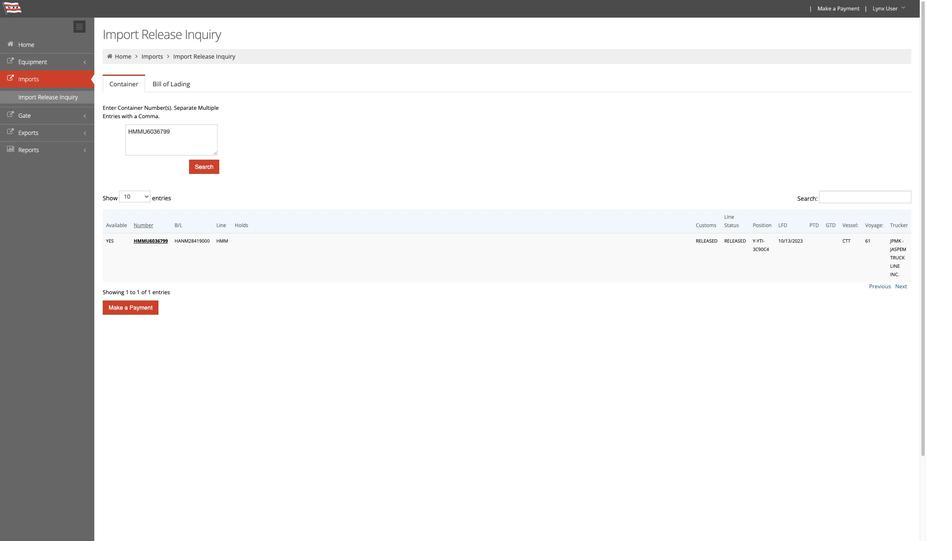 Task type: vqa. For each thing, say whether or not it's contained in the screenshot.
Customers to the top
no



Task type: describe. For each thing, give the bounding box(es) containing it.
2 1 from the left
[[137, 288, 140, 296]]

0 vertical spatial make a payment
[[818, 5, 860, 12]]

previous next
[[869, 283, 907, 290]]

y-yti- 3c90c4
[[753, 238, 769, 252]]

next
[[895, 283, 907, 290]]

equipment link
[[0, 53, 94, 70]]

hmmu6036799
[[134, 238, 168, 244]]

hanm28419000
[[175, 238, 210, 244]]

vessel:: activate to sort column ascending column header
[[839, 210, 862, 233]]

61
[[865, 238, 871, 244]]

equipment
[[18, 58, 47, 66]]

0 vertical spatial make
[[818, 5, 832, 12]]

bill of lading link
[[146, 75, 197, 92]]

lading
[[171, 80, 190, 88]]

0 vertical spatial home
[[18, 41, 34, 49]]

enter container number(s).  separate multiple entries with a comma.
[[103, 104, 219, 120]]

lynx user
[[873, 5, 898, 12]]

available: activate to sort column ascending column header
[[103, 210, 130, 233]]

container inside enter container number(s).  separate multiple entries with a comma.
[[118, 104, 143, 112]]

yti-
[[757, 238, 765, 244]]

number
[[134, 222, 153, 229]]

ptd: activate to sort column ascending column header
[[806, 210, 823, 233]]

truck
[[890, 255, 905, 261]]

showing
[[103, 288, 124, 296]]

ctt
[[843, 238, 851, 244]]

-
[[903, 238, 904, 244]]

1 angle right image from the left
[[133, 53, 140, 59]]

customs
[[696, 222, 717, 229]]

user
[[886, 5, 898, 12]]

search button
[[189, 160, 219, 174]]

10/13/2023
[[779, 238, 803, 244]]

lynx user link
[[869, 0, 911, 18]]

entries
[[103, 112, 120, 120]]

gate link
[[0, 107, 94, 124]]

external link image for gate
[[6, 112, 15, 118]]

a inside enter container number(s).  separate multiple entries with a comma.
[[134, 112, 137, 120]]

location: activate to sort column ascending column header
[[750, 210, 775, 233]]

grid containing show
[[103, 125, 912, 296]]

exports
[[18, 129, 38, 137]]

gtd: activate to sort column ascending column header
[[823, 210, 839, 233]]

enter
[[103, 104, 116, 112]]

1 1 from the left
[[126, 288, 129, 296]]

lynx
[[873, 5, 885, 12]]

row containing line status
[[103, 210, 912, 233]]

1 | from the left
[[809, 5, 812, 12]]

1 released from the left
[[696, 238, 718, 244]]

0 horizontal spatial home link
[[0, 36, 94, 53]]

search
[[195, 164, 214, 170]]

import release inquiry for import release inquiry link to the bottom
[[18, 93, 78, 101]]

line: activate to sort column ascending column header
[[213, 210, 231, 233]]

external link image
[[6, 129, 15, 135]]

external link image for imports
[[6, 75, 15, 81]]

external link image for equipment
[[6, 58, 15, 64]]

0 vertical spatial imports link
[[142, 52, 163, 60]]

number(s).
[[144, 104, 173, 112]]

home image
[[6, 41, 15, 47]]

jaspem
[[890, 246, 907, 252]]

3c90c4
[[753, 246, 769, 252]]

gate
[[18, 112, 31, 119]]

0 vertical spatial imports
[[142, 52, 163, 60]]

release for the right import release inquiry link
[[193, 52, 215, 60]]

home image
[[106, 53, 113, 59]]

vessel:
[[843, 222, 859, 229]]

available
[[106, 222, 127, 229]]

next button
[[895, 283, 907, 290]]

1 vertical spatial import release inquiry link
[[0, 91, 94, 104]]

holds
[[235, 222, 248, 229]]



Task type: locate. For each thing, give the bounding box(es) containing it.
separate
[[174, 104, 197, 112]]

imports link up bill
[[142, 52, 163, 60]]

comma.
[[138, 112, 160, 120]]

import for import release inquiry link to the bottom
[[18, 93, 36, 101]]

to
[[130, 288, 135, 296]]

of
[[163, 80, 169, 88], [141, 288, 146, 296]]

container up with
[[118, 104, 143, 112]]

released
[[696, 238, 718, 244], [724, 238, 746, 244]]

external link image
[[6, 58, 15, 64], [6, 75, 15, 81], [6, 112, 15, 118]]

1 horizontal spatial import release inquiry link
[[173, 52, 235, 60]]

1 horizontal spatial make a payment
[[818, 5, 860, 12]]

import release inquiry link up the lading
[[173, 52, 235, 60]]

2 | from the left
[[864, 5, 867, 12]]

make a payment
[[818, 5, 860, 12], [109, 304, 153, 311]]

angle down image
[[899, 5, 908, 10]]

2 angle right image from the left
[[165, 53, 172, 59]]

grid
[[103, 125, 912, 296]]

import release inquiry for the right import release inquiry link
[[173, 52, 235, 60]]

1 horizontal spatial line
[[724, 213, 734, 221]]

entries right to
[[152, 288, 170, 296]]

0 horizontal spatial imports link
[[0, 70, 94, 88]]

imports down the equipment
[[18, 75, 39, 83]]

1 vertical spatial home
[[115, 52, 131, 60]]

home link right home image
[[115, 52, 131, 60]]

make a payment inside button
[[109, 304, 153, 311]]

1 vertical spatial imports
[[18, 75, 39, 83]]

make a payment link
[[814, 0, 863, 18]]

1 horizontal spatial home
[[115, 52, 131, 60]]

import release inquiry
[[103, 26, 221, 43], [173, 52, 235, 60], [18, 93, 78, 101]]

1 horizontal spatial angle right image
[[165, 53, 172, 59]]

0 horizontal spatial home
[[18, 41, 34, 49]]

release
[[141, 26, 182, 43], [193, 52, 215, 60], [38, 93, 58, 101]]

0 horizontal spatial released
[[696, 238, 718, 244]]

lfd: activate to sort column ascending column header
[[775, 210, 806, 233]]

line for line status
[[724, 213, 734, 221]]

0 vertical spatial import
[[103, 26, 138, 43]]

import up the lading
[[173, 52, 192, 60]]

2 released from the left
[[724, 238, 746, 244]]

entries
[[151, 194, 171, 202], [152, 288, 170, 296]]

gtd
[[826, 222, 836, 229]]

0 horizontal spatial a
[[125, 304, 128, 311]]

payment down the showing 1 to 1 of 1 entries
[[129, 304, 153, 311]]

1 vertical spatial import
[[173, 52, 192, 60]]

0 horizontal spatial |
[[809, 5, 812, 12]]

0 vertical spatial import release inquiry
[[103, 26, 221, 43]]

0 horizontal spatial make a payment
[[109, 304, 153, 311]]

imports link down the equipment
[[0, 70, 94, 88]]

import release inquiry link
[[173, 52, 235, 60], [0, 91, 94, 104]]

1 vertical spatial entries
[[152, 288, 170, 296]]

showing 1 to 1 of 1 entries
[[103, 288, 170, 296]]

multiple
[[198, 104, 219, 112]]

import
[[103, 26, 138, 43], [173, 52, 192, 60], [18, 93, 36, 101]]

1 horizontal spatial 1
[[137, 288, 140, 296]]

home link
[[0, 36, 94, 53], [115, 52, 131, 60]]

0 vertical spatial entries
[[151, 194, 171, 202]]

1 vertical spatial line
[[216, 222, 226, 229]]

1 horizontal spatial |
[[864, 5, 867, 12]]

container up enter
[[109, 80, 138, 88]]

|
[[809, 5, 812, 12], [864, 5, 867, 12]]

y-
[[753, 238, 757, 244]]

status
[[724, 222, 739, 229]]

b/l: activate to sort column ascending column header
[[171, 210, 213, 233]]

line status
[[724, 213, 739, 229]]

1 vertical spatial payment
[[129, 304, 153, 311]]

1 vertical spatial release
[[193, 52, 215, 60]]

line up status
[[724, 213, 734, 221]]

1 vertical spatial import release inquiry
[[173, 52, 235, 60]]

1 vertical spatial inquiry
[[216, 52, 235, 60]]

external link image inside equipment 'link'
[[6, 58, 15, 64]]

1 horizontal spatial imports
[[142, 52, 163, 60]]

entries up number: activate to sort column ascending column header
[[151, 194, 171, 202]]

payment left lynx at the right top of the page
[[837, 5, 860, 12]]

angle right image up bill of lading
[[165, 53, 172, 59]]

0 vertical spatial payment
[[837, 5, 860, 12]]

external link image inside the imports link
[[6, 75, 15, 81]]

of right bill
[[163, 80, 169, 88]]

bill
[[153, 80, 161, 88]]

jpmk
[[890, 238, 901, 244]]

1 horizontal spatial release
[[141, 26, 182, 43]]

2 vertical spatial external link image
[[6, 112, 15, 118]]

0 horizontal spatial line
[[216, 222, 226, 229]]

container
[[109, 80, 138, 88], [118, 104, 143, 112]]

2 vertical spatial inquiry
[[60, 93, 78, 101]]

lfd
[[779, 222, 787, 229]]

0 vertical spatial external link image
[[6, 58, 15, 64]]

1 horizontal spatial make
[[818, 5, 832, 12]]

trucker
[[890, 222, 908, 229]]

2 horizontal spatial a
[[833, 5, 836, 12]]

import for the right import release inquiry link
[[173, 52, 192, 60]]

line for line
[[216, 222, 226, 229]]

position
[[753, 222, 772, 229]]

home right home icon
[[18, 41, 34, 49]]

a inside button
[[125, 304, 128, 311]]

1 horizontal spatial home link
[[115, 52, 131, 60]]

angle right image right home image
[[133, 53, 140, 59]]

ptd
[[810, 222, 819, 229]]

home right home image
[[115, 52, 131, 60]]

a
[[833, 5, 836, 12], [134, 112, 137, 120], [125, 304, 128, 311]]

0 horizontal spatial imports
[[18, 75, 39, 83]]

search:
[[798, 194, 819, 202]]

None text field
[[125, 125, 218, 156]]

payment
[[837, 5, 860, 12], [129, 304, 153, 311]]

payment inside button
[[129, 304, 153, 311]]

released down customs
[[696, 238, 718, 244]]

1 vertical spatial of
[[141, 288, 146, 296]]

0 horizontal spatial make
[[109, 304, 123, 311]]

inc.
[[890, 271, 899, 278]]

customs: activate to sort column ascending column header
[[693, 210, 721, 233]]

previous button
[[869, 283, 891, 290]]

3 1 from the left
[[148, 288, 151, 296]]

make a payment button
[[103, 301, 159, 315]]

inquiry
[[185, 26, 221, 43], [216, 52, 235, 60], [60, 93, 78, 101]]

0 horizontal spatial 1
[[126, 288, 129, 296]]

yes
[[106, 238, 114, 244]]

1 horizontal spatial of
[[163, 80, 169, 88]]

0 vertical spatial inquiry
[[185, 26, 221, 43]]

imports inside the imports link
[[18, 75, 39, 83]]

external link image inside gate link
[[6, 112, 15, 118]]

inquiry for the right import release inquiry link
[[216, 52, 235, 60]]

container link
[[103, 76, 145, 92]]

previous
[[869, 283, 891, 290]]

2 vertical spatial release
[[38, 93, 58, 101]]

number: activate to sort column ascending column header
[[130, 210, 171, 233]]

2 vertical spatial import release inquiry
[[18, 93, 78, 101]]

trucker: activate to sort column ascending column header
[[887, 210, 912, 233]]

2 vertical spatial a
[[125, 304, 128, 311]]

line
[[890, 263, 900, 269]]

0 vertical spatial container
[[109, 80, 138, 88]]

line inside 'line status'
[[724, 213, 734, 221]]

exports link
[[0, 124, 94, 141]]

reports
[[18, 146, 39, 154]]

0 vertical spatial of
[[163, 80, 169, 88]]

1 horizontal spatial released
[[724, 238, 746, 244]]

of right to
[[141, 288, 146, 296]]

angle right image
[[133, 53, 140, 59], [165, 53, 172, 59]]

b/l
[[175, 222, 182, 229]]

1 vertical spatial make
[[109, 304, 123, 311]]

bar chart image
[[6, 146, 15, 152]]

1 horizontal spatial imports link
[[142, 52, 163, 60]]

imports link
[[142, 52, 163, 60], [0, 70, 94, 88]]

import up home image
[[103, 26, 138, 43]]

release for import release inquiry link to the bottom
[[38, 93, 58, 101]]

inquiry for import release inquiry link to the bottom
[[60, 93, 78, 101]]

make a payment down to
[[109, 304, 153, 311]]

1 vertical spatial imports link
[[0, 70, 94, 88]]

1 horizontal spatial payment
[[837, 5, 860, 12]]

container inside container link
[[109, 80, 138, 88]]

voyage:
[[865, 222, 884, 229]]

1
[[126, 288, 129, 296], [137, 288, 140, 296], [148, 288, 151, 296]]

make a payment left lynx at the right top of the page
[[818, 5, 860, 12]]

home link up the equipment
[[0, 36, 94, 53]]

3 external link image from the top
[[6, 112, 15, 118]]

import release inquiry link up gate link
[[0, 91, 94, 104]]

0 horizontal spatial angle right image
[[133, 53, 140, 59]]

imports
[[142, 52, 163, 60], [18, 75, 39, 83]]

voyage:: activate to sort column ascending column header
[[862, 210, 887, 233]]

with
[[122, 112, 133, 120]]

0 horizontal spatial of
[[141, 288, 146, 296]]

jpmk - jaspem truck line inc.
[[890, 238, 907, 278]]

import up gate
[[18, 93, 36, 101]]

0 horizontal spatial import release inquiry link
[[0, 91, 94, 104]]

1 vertical spatial external link image
[[6, 75, 15, 81]]

0 horizontal spatial release
[[38, 93, 58, 101]]

2 horizontal spatial release
[[193, 52, 215, 60]]

reports link
[[0, 141, 94, 158]]

released down status
[[724, 238, 746, 244]]

holds: activate to sort column ascending column header
[[231, 210, 693, 233]]

hmm
[[216, 238, 228, 244]]

home
[[18, 41, 34, 49], [115, 52, 131, 60]]

line status: activate to sort column ascending column header
[[721, 210, 750, 233]]

0 horizontal spatial import
[[18, 93, 36, 101]]

1 vertical spatial a
[[134, 112, 137, 120]]

| left make a payment link on the right top of the page
[[809, 5, 812, 12]]

1 external link image from the top
[[6, 58, 15, 64]]

make
[[818, 5, 832, 12], [109, 304, 123, 311]]

1 vertical spatial make a payment
[[109, 304, 153, 311]]

bill of lading
[[153, 80, 190, 88]]

0 horizontal spatial payment
[[129, 304, 153, 311]]

2 vertical spatial import
[[18, 93, 36, 101]]

0 vertical spatial line
[[724, 213, 734, 221]]

0 vertical spatial import release inquiry link
[[173, 52, 235, 60]]

line
[[724, 213, 734, 221], [216, 222, 226, 229]]

0 vertical spatial release
[[141, 26, 182, 43]]

show
[[103, 194, 119, 202]]

make inside button
[[109, 304, 123, 311]]

imports up bill
[[142, 52, 163, 60]]

| left lynx at the right top of the page
[[864, 5, 867, 12]]

of inside 'grid'
[[141, 288, 146, 296]]

1 vertical spatial container
[[118, 104, 143, 112]]

None text field
[[819, 191, 912, 203]]

row
[[103, 210, 912, 233]]

1 horizontal spatial a
[[134, 112, 137, 120]]

2 external link image from the top
[[6, 75, 15, 81]]

line up hmm
[[216, 222, 226, 229]]

2 horizontal spatial 1
[[148, 288, 151, 296]]

0 vertical spatial a
[[833, 5, 836, 12]]

1 horizontal spatial import
[[103, 26, 138, 43]]

2 horizontal spatial import
[[173, 52, 192, 60]]



